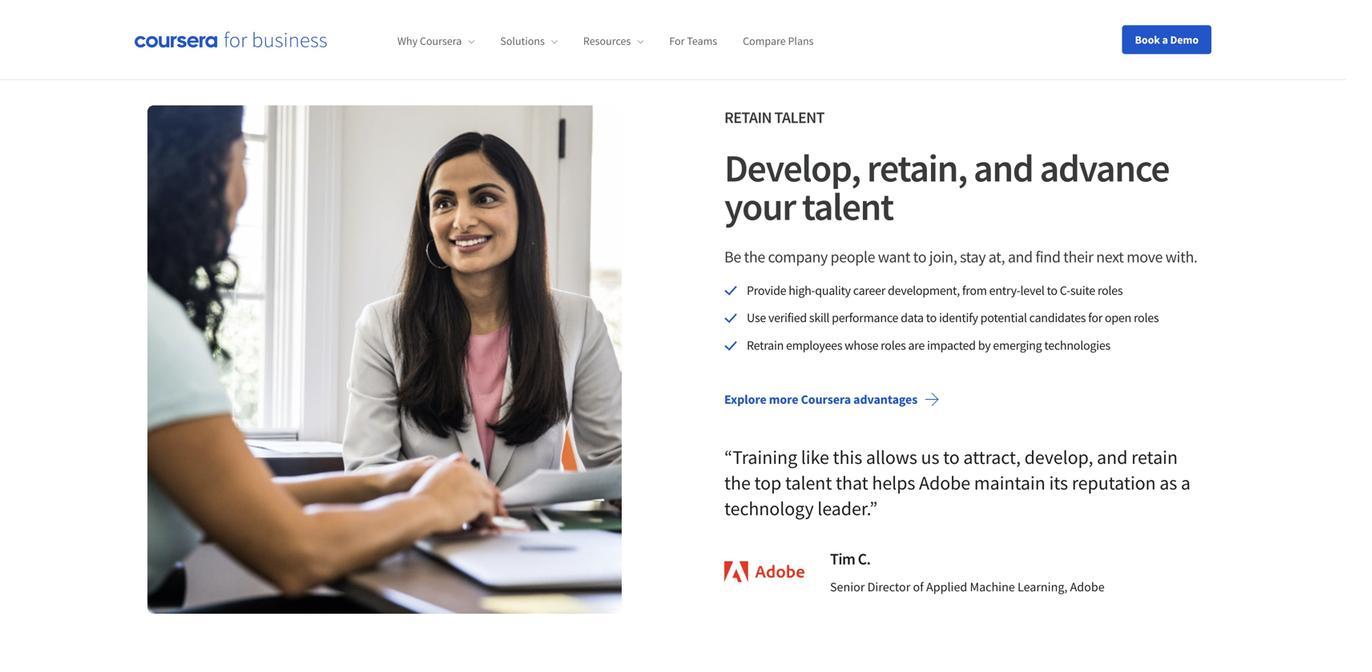 Task type: describe. For each thing, give the bounding box(es) containing it.
and inside develop, retain, and advance your talent
[[974, 144, 1033, 192]]

coursera hiring solutions image
[[147, 105, 622, 614]]

retrain employees whose roles are impacted by emerging technologies
[[747, 337, 1111, 353]]

0 horizontal spatial coursera
[[420, 34, 462, 48]]

of
[[913, 579, 924, 595]]

verified
[[768, 310, 807, 326]]

development,
[[888, 282, 960, 298]]

plans
[[788, 34, 814, 48]]

explore more coursera advantages link
[[712, 380, 953, 419]]

compare plans
[[743, 34, 814, 48]]

are
[[908, 337, 925, 353]]

resources
[[583, 34, 631, 48]]

solutions link
[[500, 34, 558, 48]]

senior
[[830, 579, 865, 595]]

entry-
[[989, 282, 1020, 298]]

as
[[1160, 471, 1177, 495]]

talent inside develop, retain, and advance your talent
[[802, 182, 893, 230]]

potential
[[980, 310, 1027, 326]]

retain talent
[[724, 107, 825, 127]]

with.
[[1166, 247, 1198, 267]]

move
[[1127, 247, 1163, 267]]

to for identify
[[926, 310, 937, 326]]

suite
[[1070, 282, 1095, 298]]

0 vertical spatial the
[[744, 247, 765, 267]]

impacted
[[927, 337, 976, 353]]

be
[[724, 247, 741, 267]]

learning,
[[1018, 579, 1068, 595]]

high-
[[789, 282, 815, 298]]

the inside training like this allows us to attract, develop, and retain the top talent that helps adobe maintain its reputation as a technology leader.
[[724, 471, 751, 495]]

1 vertical spatial and
[[1008, 247, 1033, 267]]

applied
[[926, 579, 967, 595]]

technology
[[724, 496, 814, 520]]

tim c.
[[830, 549, 871, 569]]

machine
[[970, 579, 1015, 595]]

helps
[[872, 471, 915, 495]]

2 vertical spatial roles
[[881, 337, 906, 353]]

resources link
[[583, 34, 644, 48]]

people
[[831, 247, 875, 267]]

for
[[1088, 310, 1103, 326]]

find
[[1036, 247, 1061, 267]]

why coursera
[[397, 34, 462, 48]]

open
[[1105, 310, 1131, 326]]

company
[[768, 247, 828, 267]]

to for attract,
[[943, 445, 960, 469]]

attract,
[[963, 445, 1021, 469]]

whose
[[845, 337, 878, 353]]

tim
[[830, 549, 855, 569]]

develop,
[[1025, 445, 1093, 469]]

adobe inside training like this allows us to attract, develop, and retain the top talent that helps adobe maintain its reputation as a technology leader.
[[919, 471, 970, 495]]

why
[[397, 34, 418, 48]]

like
[[801, 445, 829, 469]]

compare plans link
[[743, 34, 814, 48]]

1 horizontal spatial adobe
[[1070, 579, 1105, 595]]

data
[[901, 310, 924, 326]]

use
[[747, 310, 766, 326]]

skill
[[809, 310, 830, 326]]

to left c-
[[1047, 282, 1058, 298]]

explore more coursera advantages
[[724, 391, 918, 407]]

a inside button
[[1162, 32, 1168, 47]]

retain
[[1131, 445, 1178, 469]]

maintain
[[974, 471, 1046, 495]]

c.
[[858, 549, 871, 569]]

advance
[[1040, 144, 1169, 192]]

solutions
[[500, 34, 545, 48]]

from
[[962, 282, 987, 298]]

career
[[853, 282, 886, 298]]

retain,
[[867, 144, 967, 192]]

why coursera link
[[397, 34, 475, 48]]



Task type: locate. For each thing, give the bounding box(es) containing it.
to right us
[[943, 445, 960, 469]]

talent
[[802, 182, 893, 230], [785, 471, 832, 495]]

a right book
[[1162, 32, 1168, 47]]

1 horizontal spatial a
[[1181, 471, 1191, 495]]

emerging
[[993, 337, 1042, 353]]

0 horizontal spatial a
[[1162, 32, 1168, 47]]

at,
[[989, 247, 1005, 267]]

coursera for business image
[[135, 32, 327, 48]]

0 vertical spatial and
[[974, 144, 1033, 192]]

adobe right learning,
[[1070, 579, 1105, 595]]

1 horizontal spatial roles
[[1098, 282, 1123, 298]]

book a demo button
[[1122, 25, 1212, 54]]

coursera
[[420, 34, 462, 48], [801, 391, 851, 407]]

their
[[1063, 247, 1093, 267]]

1 vertical spatial a
[[1181, 471, 1191, 495]]

c-
[[1060, 282, 1070, 298]]

retrain
[[747, 337, 784, 353]]

next
[[1096, 247, 1124, 267]]

roles for provide high-quality career development, from entry-level to c-suite roles
[[1098, 282, 1123, 298]]

adobe
[[919, 471, 970, 495], [1070, 579, 1105, 595]]

0 vertical spatial talent
[[802, 182, 893, 230]]

roles
[[1098, 282, 1123, 298], [1134, 310, 1159, 326], [881, 337, 906, 353]]

for teams link
[[669, 34, 717, 48]]

candidates
[[1029, 310, 1086, 326]]

for teams
[[669, 34, 717, 48]]

2 horizontal spatial roles
[[1134, 310, 1159, 326]]

roles right the 'open'
[[1134, 310, 1159, 326]]

training
[[732, 445, 797, 469]]

top
[[754, 471, 781, 495]]

a inside training like this allows us to attract, develop, and retain the top talent that helps adobe maintain its reputation as a technology leader.
[[1181, 471, 1191, 495]]

0 vertical spatial coursera
[[420, 34, 462, 48]]

develop, retain, and advance your talent
[[724, 144, 1169, 230]]

retain
[[724, 107, 772, 127]]

provide
[[747, 282, 786, 298]]

the
[[744, 247, 765, 267], [724, 471, 751, 495]]

your
[[724, 182, 795, 230]]

performance
[[832, 310, 898, 326]]

be the company people want to join, stay at, and find their next move with.
[[724, 247, 1198, 267]]

leader.
[[818, 496, 869, 520]]

stay
[[960, 247, 986, 267]]

and inside training like this allows us to attract, develop, and retain the top talent that helps adobe maintain its reputation as a technology leader.
[[1097, 445, 1128, 469]]

reputation
[[1072, 471, 1156, 495]]

for
[[669, 34, 685, 48]]

more
[[769, 391, 798, 407]]

talent up 'people'
[[802, 182, 893, 230]]

by
[[978, 337, 991, 353]]

provide high-quality career development, from entry-level to c-suite roles
[[747, 282, 1123, 298]]

book
[[1135, 32, 1160, 47]]

senior director of applied machine learning, adobe
[[830, 579, 1105, 595]]

demo
[[1170, 32, 1199, 47]]

0 vertical spatial adobe
[[919, 471, 970, 495]]

explore
[[724, 391, 767, 407]]

to for join,
[[913, 247, 926, 267]]

adobe logo image
[[724, 561, 805, 582]]

roles right suite
[[1098, 282, 1123, 298]]

1 vertical spatial talent
[[785, 471, 832, 495]]

to
[[913, 247, 926, 267], [1047, 282, 1058, 298], [926, 310, 937, 326], [943, 445, 960, 469]]

join,
[[929, 247, 957, 267]]

director
[[867, 579, 910, 595]]

develop,
[[724, 144, 860, 192]]

to inside training like this allows us to attract, develop, and retain the top talent that helps adobe maintain its reputation as a technology leader.
[[943, 445, 960, 469]]

0 horizontal spatial roles
[[881, 337, 906, 353]]

its
[[1049, 471, 1068, 495]]

level
[[1020, 282, 1045, 298]]

1 horizontal spatial coursera
[[801, 391, 851, 407]]

technologies
[[1044, 337, 1111, 353]]

this
[[833, 445, 862, 469]]

to left join,
[[913, 247, 926, 267]]

the right be
[[744, 247, 765, 267]]

the left top at the bottom of the page
[[724, 471, 751, 495]]

want
[[878, 247, 910, 267]]

teams
[[687, 34, 717, 48]]

that
[[836, 471, 868, 495]]

and
[[974, 144, 1033, 192], [1008, 247, 1033, 267], [1097, 445, 1128, 469]]

adobe down us
[[919, 471, 970, 495]]

0 vertical spatial roles
[[1098, 282, 1123, 298]]

book a demo
[[1135, 32, 1199, 47]]

coursera right the more
[[801, 391, 851, 407]]

1 vertical spatial coursera
[[801, 391, 851, 407]]

1 vertical spatial roles
[[1134, 310, 1159, 326]]

roles for use verified skill performance data to identify potential candidates for open roles
[[1134, 310, 1159, 326]]

coursera right why at top
[[420, 34, 462, 48]]

us
[[921, 445, 939, 469]]

employees
[[786, 337, 842, 353]]

training like this allows us to attract, develop, and retain the top talent that helps adobe maintain its reputation as a technology leader.
[[724, 445, 1191, 520]]

to right data
[[926, 310, 937, 326]]

quality
[[815, 282, 851, 298]]

talent down like
[[785, 471, 832, 495]]

a right as
[[1181, 471, 1191, 495]]

advantages
[[853, 391, 918, 407]]

talent
[[774, 107, 825, 127]]

2 vertical spatial and
[[1097, 445, 1128, 469]]

talent inside training like this allows us to attract, develop, and retain the top talent that helps adobe maintain its reputation as a technology leader.
[[785, 471, 832, 495]]

compare
[[743, 34, 786, 48]]

0 horizontal spatial adobe
[[919, 471, 970, 495]]

roles left 'are'
[[881, 337, 906, 353]]

1 vertical spatial the
[[724, 471, 751, 495]]

identify
[[939, 310, 978, 326]]

use verified skill performance data to identify potential candidates for open roles
[[747, 310, 1159, 326]]

0 vertical spatial a
[[1162, 32, 1168, 47]]

allows
[[866, 445, 917, 469]]

1 vertical spatial adobe
[[1070, 579, 1105, 595]]



Task type: vqa. For each thing, say whether or not it's contained in the screenshot.
Learner Kate M USA image
no



